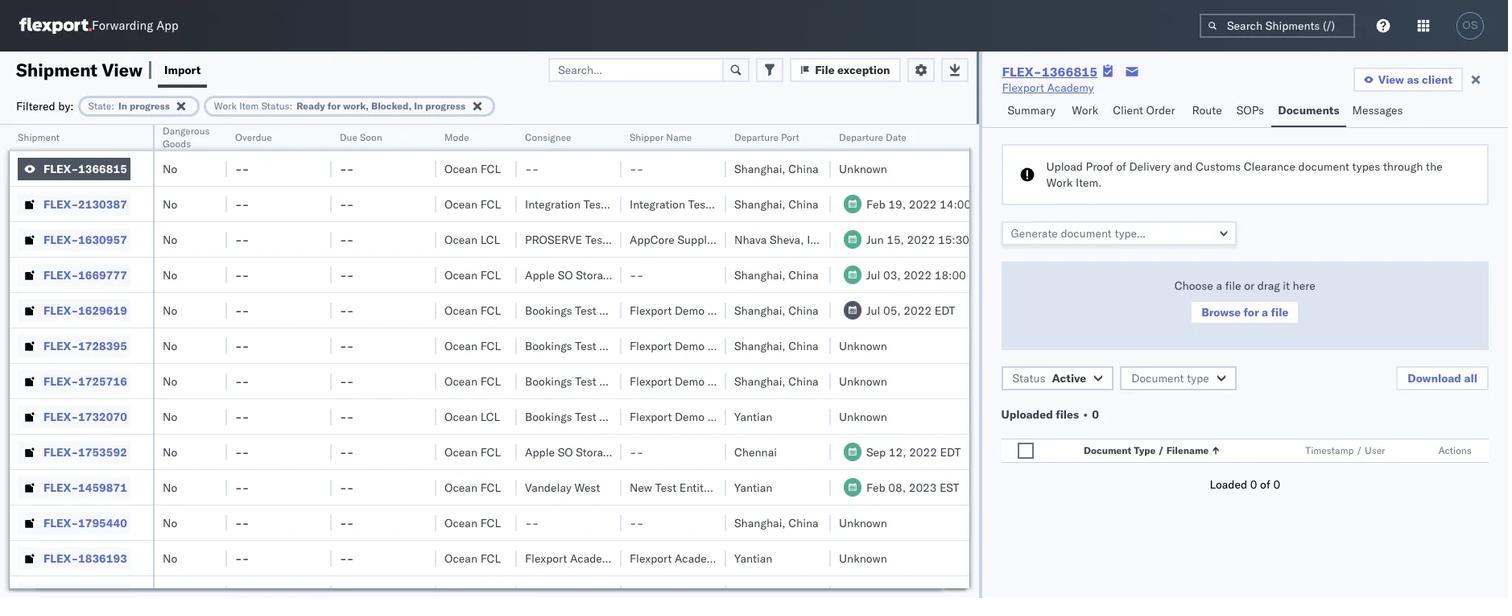Task type: describe. For each thing, give the bounding box(es) containing it.
sep 12, 2022 edt
[[866, 445, 961, 459]]

flex-1459871
[[43, 480, 127, 495]]

no for flex-1725716
[[163, 374, 177, 388]]

china for flex-1366815
[[789, 161, 819, 176]]

feb 08, 2023 est
[[866, 480, 959, 495]]

departure date
[[839, 131, 906, 143]]

flex-1725716
[[43, 374, 127, 388]]

2023
[[909, 480, 937, 495]]

filename
[[1166, 444, 1209, 457]]

proserve
[[525, 232, 582, 247]]

1 : from the left
[[111, 99, 114, 112]]

file
[[815, 62, 835, 77]]

shipper name
[[630, 131, 692, 143]]

browse
[[1201, 305, 1241, 320]]

user
[[1365, 444, 1385, 457]]

type
[[1187, 371, 1209, 386]]

05,
[[883, 303, 901, 318]]

1366815 inside button
[[78, 161, 127, 176]]

due
[[340, 131, 357, 143]]

departure for departure date
[[839, 131, 883, 143]]

inc.
[[652, 551, 671, 566]]

demo for 1732070
[[675, 409, 705, 424]]

china for flex-1725716
[[789, 374, 819, 388]]

customs
[[1196, 159, 1241, 174]]

fcl for flex-2130387
[[480, 197, 501, 211]]

shipment for shipment
[[18, 131, 60, 143]]

flex-1459871 button
[[18, 476, 130, 499]]

fcl for flex-1366815
[[480, 161, 501, 176]]

flex- for flex-1630957 button
[[43, 232, 78, 247]]

through
[[1383, 159, 1423, 174]]

ocean fcl for flex-1728395
[[444, 339, 501, 353]]

3 resize handle column header from the left
[[312, 125, 332, 598]]

dangerous goods button
[[155, 122, 221, 151]]

edt right 18:00 on the right of page
[[969, 268, 990, 282]]

shipment view
[[16, 58, 143, 81]]

shipment button
[[10, 128, 137, 144]]

os
[[1462, 19, 1478, 31]]

1629619
[[78, 303, 127, 318]]

drag
[[1257, 279, 1280, 293]]

shipment for shipment view
[[16, 58, 97, 81]]

sops button
[[1230, 96, 1272, 127]]

fcl for flex-1725716
[[480, 374, 501, 388]]

account
[[609, 232, 652, 247]]

document
[[1298, 159, 1349, 174]]

import button
[[158, 52, 207, 88]]

flexport academy link
[[1002, 80, 1094, 96]]

flexport. image
[[19, 18, 92, 34]]

edt up the feb 08, 2023 est
[[940, 445, 961, 459]]

0 horizontal spatial view
[[102, 58, 143, 81]]

dangerous goods
[[163, 125, 210, 150]]

flex-1753592
[[43, 445, 127, 459]]

here
[[1293, 279, 1315, 293]]

shipper inside 'button'
[[630, 131, 664, 143]]

shanghai, for flex-2130387
[[734, 197, 786, 211]]

work button
[[1065, 96, 1106, 127]]

consignee for flex-1732070
[[599, 409, 653, 424]]

fcl for flex-1753592
[[480, 445, 501, 459]]

18:00
[[935, 268, 966, 282]]

china for flex-1629619
[[789, 303, 819, 318]]

flex-1366815 inside button
[[43, 161, 127, 176]]

the
[[1426, 159, 1443, 174]]

flexport for 1629619
[[630, 303, 672, 318]]

yantian for ltd.
[[734, 551, 772, 566]]

work for work item status : ready for work, blocked, in progress
[[214, 99, 237, 112]]

document type
[[1131, 371, 1209, 386]]

uploaded
[[1001, 407, 1053, 422]]

∙
[[1082, 407, 1089, 422]]

ocean for 1728395
[[444, 339, 477, 353]]

status active
[[1013, 371, 1086, 386]]

shanghai, china for flex-1629619
[[734, 303, 819, 318]]

test for flex-1725716
[[575, 374, 596, 388]]

12,
[[889, 445, 906, 459]]

not for shanghai, china
[[644, 268, 667, 282]]

route button
[[1186, 96, 1230, 127]]

ocean fcl for flex-1366815
[[444, 161, 501, 176]]

co. for 1732070
[[750, 409, 766, 424]]

use) for chennai
[[669, 445, 698, 459]]

flex-1728395 button
[[18, 335, 130, 357]]

apple so storage (do not use) for shanghai, china
[[525, 268, 698, 282]]

state
[[88, 99, 111, 112]]

no for flex-1732070
[[163, 409, 177, 424]]

yantian for co.
[[734, 409, 772, 424]]

so for shanghai, china
[[558, 268, 573, 282]]

ocean fcl for flex-2130387
[[444, 197, 501, 211]]

0 horizontal spatial file
[[1225, 279, 1241, 293]]

flex-1795440
[[43, 516, 127, 530]]

view as client
[[1378, 72, 1453, 87]]

2
[[712, 480, 719, 495]]

1795440
[[78, 516, 127, 530]]

work item status : ready for work, blocked, in progress
[[214, 99, 465, 112]]

flexport demo shipper co. for 1732070
[[630, 409, 766, 424]]

vandelay
[[525, 480, 571, 495]]

2130387
[[78, 197, 127, 211]]

flex-2130387
[[43, 197, 127, 211]]

1 vertical spatial status
[[1013, 371, 1046, 386]]

0 for ∙
[[1092, 407, 1099, 422]]

loaded 0 of 0
[[1210, 477, 1280, 492]]

academy for flexport academy (sz) ltd.
[[675, 551, 722, 566]]

name
[[666, 131, 692, 143]]

goods
[[163, 138, 191, 150]]

forwarding
[[92, 18, 153, 33]]

client order
[[1113, 103, 1175, 118]]

co. for 1728395
[[750, 339, 766, 353]]

date
[[886, 131, 906, 143]]

china for flex-1728395
[[789, 339, 819, 353]]

ocean for 1630957
[[444, 232, 477, 247]]

ocean lcl for bookings test consignee
[[444, 409, 500, 424]]

shanghai, china for flex-2130387
[[734, 197, 819, 211]]

flex- for flex-1728395 button
[[43, 339, 78, 353]]

/ inside document type / filename button
[[1158, 444, 1164, 457]]

use) for shanghai, china
[[669, 268, 698, 282]]

bookings for flex-1629619
[[525, 303, 572, 318]]

flex-1732070
[[43, 409, 127, 424]]

jul 05, 2022 edt
[[866, 303, 955, 318]]

1 in from the left
[[118, 99, 127, 112]]

flex-1669777
[[43, 268, 127, 282]]

2 : from the left
[[289, 99, 292, 112]]

bookings for flex-1728395
[[525, 339, 572, 353]]

unknown for 1795440
[[839, 516, 887, 530]]

2022 for 15,
[[907, 232, 935, 247]]

sheva,
[[770, 232, 804, 247]]

client
[[1113, 103, 1143, 118]]

resize handle column header for shipment
[[134, 125, 153, 598]]

1836193
[[78, 551, 127, 566]]

apple for chennai
[[525, 445, 555, 459]]

appcore supply ltd
[[630, 232, 732, 247]]

dangerous
[[163, 125, 210, 137]]

ready
[[297, 99, 325, 112]]

download all button
[[1396, 366, 1489, 391]]

consignee for flex-1728395
[[599, 339, 653, 353]]

port
[[781, 131, 799, 143]]

Generate document type... text field
[[1001, 221, 1236, 246]]

no for flex-2130387
[[163, 197, 177, 211]]

consignee inside button
[[525, 131, 571, 143]]

not for chennai
[[644, 445, 667, 459]]

jun
[[866, 232, 884, 247]]

2022 for 19,
[[909, 197, 937, 211]]

unknown for 1732070
[[839, 409, 887, 424]]

files
[[1056, 407, 1079, 422]]

consignee for flex-1629619
[[599, 303, 653, 318]]

no for flex-1728395
[[163, 339, 177, 353]]

fcl for flex-1629619
[[480, 303, 501, 318]]

all
[[1464, 371, 1477, 386]]

apple so storage (do not use) for chennai
[[525, 445, 698, 459]]

fcl for flex-1669777
[[480, 268, 501, 282]]

ocean fcl for flex-1795440
[[444, 516, 501, 530]]

state : in progress
[[88, 99, 170, 112]]

Search... text field
[[548, 58, 724, 82]]

1732070
[[78, 409, 127, 424]]

document for document type
[[1131, 371, 1184, 386]]

(do for chennai
[[618, 445, 641, 459]]

shanghai, china for flex-1795440
[[734, 516, 819, 530]]

1 horizontal spatial 1366815
[[1042, 64, 1098, 80]]

filtered by:
[[16, 99, 74, 113]]

proof
[[1086, 159, 1113, 174]]

flex-1795440 button
[[18, 512, 130, 534]]

15,
[[887, 232, 904, 247]]

flexport academy
[[1002, 81, 1094, 95]]

departure port
[[734, 131, 799, 143]]

ocean for 1732070
[[444, 409, 477, 424]]

documents
[[1278, 103, 1339, 118]]

exception
[[837, 62, 890, 77]]

ocean for 1753592
[[444, 445, 477, 459]]

departure for departure port
[[734, 131, 778, 143]]

ocean fcl for flex-1629619
[[444, 303, 501, 318]]

test for flex-1728395
[[575, 339, 596, 353]]

flex- for flex-1669777 'button'
[[43, 268, 78, 282]]

bookings for flex-1732070
[[525, 409, 572, 424]]

shipper name button
[[622, 128, 710, 144]]

ocean for 1725716
[[444, 374, 477, 388]]



Task type: locate. For each thing, give the bounding box(es) containing it.
ocean for 2130387
[[444, 197, 477, 211]]

type
[[1134, 444, 1156, 457]]

1 vertical spatial (do
[[618, 445, 641, 459]]

0 vertical spatial for
[[327, 99, 341, 112]]

storage up west
[[576, 445, 615, 459]]

1 vertical spatial 1366815
[[78, 161, 127, 176]]

3 unknown from the top
[[839, 374, 887, 388]]

3 shanghai, from the top
[[734, 268, 786, 282]]

6 ocean fcl from the top
[[444, 374, 501, 388]]

ocean for 1836193
[[444, 551, 477, 566]]

1 horizontal spatial flex-1366815
[[1002, 64, 1098, 80]]

progress up mode
[[425, 99, 465, 112]]

0 vertical spatial ocean lcl
[[444, 232, 500, 247]]

in right state
[[118, 99, 127, 112]]

0 vertical spatial feb
[[866, 197, 885, 211]]

Search Shipments (/) text field
[[1200, 14, 1355, 38]]

1 vertical spatial a
[[1262, 305, 1268, 320]]

1 flexport demo shipper co. from the top
[[630, 303, 766, 318]]

1 horizontal spatial progress
[[425, 99, 465, 112]]

1630957
[[78, 232, 127, 247]]

file inside 'browse for a file' 'button'
[[1271, 305, 1289, 320]]

1 storage from the top
[[576, 268, 615, 282]]

0 vertical spatial lcl
[[480, 232, 500, 247]]

flex- for flex-1725716 button
[[43, 374, 78, 388]]

0 vertical spatial use)
[[669, 268, 698, 282]]

2 unknown from the top
[[839, 339, 887, 353]]

feb left 08, at the right of page
[[866, 480, 885, 495]]

sops
[[1237, 103, 1264, 118]]

2022 for 05,
[[904, 303, 932, 318]]

est
[[974, 197, 994, 211], [940, 480, 959, 495]]

delivery
[[1129, 159, 1171, 174]]

2 jul from the top
[[866, 303, 880, 318]]

2 (do from the top
[[618, 445, 641, 459]]

1 vertical spatial file
[[1271, 305, 1289, 320]]

1 horizontal spatial est
[[974, 197, 994, 211]]

flexport demo shipper co. for 1629619
[[630, 303, 766, 318]]

test for flex-1732070
[[575, 409, 596, 424]]

feb 19, 2022 14:00 est
[[866, 197, 994, 211]]

ocean fcl for flex-1836193
[[444, 551, 501, 566]]

summary
[[1008, 103, 1056, 118]]

1 horizontal spatial of
[[1260, 477, 1270, 492]]

view
[[102, 58, 143, 81], [1378, 72, 1404, 87]]

1366815 up 2130387
[[78, 161, 127, 176]]

status
[[261, 99, 289, 112], [1013, 371, 1046, 386]]

0 vertical spatial of
[[1116, 159, 1126, 174]]

6 china from the top
[[789, 374, 819, 388]]

india
[[807, 232, 832, 247]]

11 no from the top
[[163, 516, 177, 530]]

3 demo from the top
[[675, 374, 705, 388]]

2 in from the left
[[414, 99, 423, 112]]

0 vertical spatial file
[[1225, 279, 1241, 293]]

3 yantian from the top
[[734, 551, 772, 566]]

11 ocean from the top
[[444, 516, 477, 530]]

no for flex-1753592
[[163, 445, 177, 459]]

work inside upload proof of delivery and customs clearance document types through the work item.
[[1046, 176, 1073, 190]]

shipper for flex-1629619
[[708, 303, 747, 318]]

flex- down the flex-1753592 button
[[43, 480, 78, 495]]

no for flex-1795440
[[163, 516, 177, 530]]

1 vertical spatial ocean lcl
[[444, 409, 500, 424]]

flex- inside button
[[43, 232, 78, 247]]

0 for of
[[1273, 477, 1280, 492]]

mode button
[[436, 128, 501, 144]]

2022 right 12,
[[909, 445, 937, 459]]

jul left 05, at the right bottom
[[866, 303, 880, 318]]

2 so from the top
[[558, 445, 573, 459]]

ocean for 1795440
[[444, 516, 477, 530]]

yantian
[[734, 409, 772, 424], [734, 480, 772, 495], [734, 551, 772, 566]]

active
[[1052, 371, 1086, 386]]

lcl for bookings
[[480, 409, 500, 424]]

resize handle column header for consignee
[[602, 125, 622, 598]]

ocean fcl for flex-1669777
[[444, 268, 501, 282]]

0 horizontal spatial 0
[[1092, 407, 1099, 422]]

9 no from the top
[[163, 445, 177, 459]]

apple down proserve
[[525, 268, 555, 282]]

2 bookings from the top
[[525, 339, 572, 353]]

1 no from the top
[[163, 161, 177, 176]]

5 no from the top
[[163, 303, 177, 318]]

resize handle column header for dangerous goods
[[208, 125, 227, 598]]

1 horizontal spatial view
[[1378, 72, 1404, 87]]

apple so storage (do not use)
[[525, 268, 698, 282], [525, 445, 698, 459]]

ocean fcl for flex-1725716
[[444, 374, 501, 388]]

flex-1728395
[[43, 339, 127, 353]]

1 yantian from the top
[[734, 409, 772, 424]]

1 lcl from the top
[[480, 232, 500, 247]]

1 vertical spatial feb
[[866, 480, 885, 495]]

2 storage from the top
[[576, 445, 615, 459]]

a right choose
[[1216, 279, 1222, 293]]

0 horizontal spatial departure
[[734, 131, 778, 143]]

1 vertical spatial lcl
[[480, 409, 500, 424]]

nhava sheva, india
[[734, 232, 832, 247]]

7 fcl from the top
[[480, 445, 501, 459]]

ocean for 1366815
[[444, 161, 477, 176]]

2 yantian from the top
[[734, 480, 772, 495]]

choose a file or drag it here
[[1175, 279, 1315, 293]]

fcl for flex-1795440
[[480, 516, 501, 530]]

flex-1366815 down shipment button
[[43, 161, 127, 176]]

1 not from the top
[[644, 268, 667, 282]]

5 shanghai, from the top
[[734, 339, 786, 353]]

flexport demo shipper co.
[[630, 303, 766, 318], [630, 339, 766, 353], [630, 374, 766, 388], [630, 409, 766, 424]]

: left ready
[[289, 99, 292, 112]]

/ right type
[[1158, 444, 1164, 457]]

ltd
[[715, 232, 732, 247]]

8 fcl from the top
[[480, 480, 501, 495]]

4 china from the top
[[789, 303, 819, 318]]

flex-1669777 button
[[18, 264, 130, 286]]

edt down 18:00 on the right of page
[[935, 303, 955, 318]]

flex-1366815 link
[[1002, 64, 1098, 80]]

or
[[1244, 279, 1254, 293]]

1 bookings test consignee from the top
[[525, 303, 653, 318]]

timestamp
[[1305, 444, 1354, 457]]

not up new
[[644, 445, 667, 459]]

1 vertical spatial storage
[[576, 445, 615, 459]]

for inside 'browse for a file' 'button'
[[1244, 305, 1259, 320]]

1 ocean lcl from the top
[[444, 232, 500, 247]]

2 / from the left
[[1356, 444, 1362, 457]]

flex-2130387 button
[[18, 193, 130, 215]]

work left client
[[1072, 103, 1098, 118]]

4 demo from the top
[[675, 409, 705, 424]]

feb for feb 19, 2022 14:00 est
[[866, 197, 885, 211]]

3 bookings test consignee from the top
[[525, 374, 653, 388]]

0 horizontal spatial :
[[111, 99, 114, 112]]

not down appcore
[[644, 268, 667, 282]]

1 vertical spatial use)
[[669, 445, 698, 459]]

academy
[[1047, 81, 1094, 95], [570, 551, 617, 566], [675, 551, 722, 566]]

1366815
[[1042, 64, 1098, 80], [78, 161, 127, 176]]

resize handle column header
[[134, 125, 153, 598], [208, 125, 227, 598], [312, 125, 332, 598], [417, 125, 436, 598], [498, 125, 517, 598], [602, 125, 622, 598], [707, 125, 726, 598], [812, 125, 831, 598]]

blocked,
[[371, 99, 412, 112]]

4 bookings test consignee from the top
[[525, 409, 653, 424]]

flex-1630957
[[43, 232, 127, 247]]

status up the uploaded
[[1013, 371, 1046, 386]]

0 vertical spatial (do
[[618, 268, 641, 282]]

1 (do from the top
[[618, 268, 641, 282]]

china for flex-2130387
[[789, 197, 819, 211]]

0 vertical spatial so
[[558, 268, 573, 282]]

unknown for 1725716
[[839, 374, 887, 388]]

academy inside flexport academy link
[[1047, 81, 1094, 95]]

1 vertical spatial yantian
[[734, 480, 772, 495]]

jun 15, 2022 15:30 edt
[[866, 232, 993, 247]]

0 horizontal spatial 1366815
[[78, 161, 127, 176]]

view inside button
[[1378, 72, 1404, 87]]

resize handle column header for shipper name
[[707, 125, 726, 598]]

1 progress from the left
[[130, 99, 170, 112]]

2 not from the top
[[644, 445, 667, 459]]

os button
[[1452, 7, 1489, 44]]

0 horizontal spatial for
[[327, 99, 341, 112]]

departure date button
[[831, 128, 1000, 144]]

2 horizontal spatial academy
[[1047, 81, 1094, 95]]

choose
[[1175, 279, 1213, 293]]

0 vertical spatial status
[[261, 99, 289, 112]]

1 horizontal spatial 0
[[1250, 477, 1257, 492]]

6 resize handle column header from the left
[[602, 125, 622, 598]]

1 use) from the top
[[669, 268, 698, 282]]

2 vertical spatial yantian
[[734, 551, 772, 566]]

academy down flex-1366815 link
[[1047, 81, 1094, 95]]

vandelay west
[[525, 480, 600, 495]]

7 no from the top
[[163, 374, 177, 388]]

fcl for flex-1728395
[[480, 339, 501, 353]]

5 resize handle column header from the left
[[498, 125, 517, 598]]

so down proserve
[[558, 268, 573, 282]]

2 ocean from the top
[[444, 197, 477, 211]]

0 vertical spatial shipment
[[16, 58, 97, 81]]

2 china from the top
[[789, 197, 819, 211]]

5 ocean from the top
[[444, 303, 477, 318]]

shanghai, for flex-1728395
[[734, 339, 786, 353]]

0 vertical spatial yantian
[[734, 409, 772, 424]]

entity
[[679, 480, 709, 495]]

1 unknown from the top
[[839, 161, 887, 176]]

chennai
[[734, 445, 777, 459]]

china
[[789, 161, 819, 176], [789, 197, 819, 211], [789, 268, 819, 282], [789, 303, 819, 318], [789, 339, 819, 353], [789, 374, 819, 388], [789, 516, 819, 530]]

shanghai, for flex-1366815
[[734, 161, 786, 176]]

0 horizontal spatial status
[[261, 99, 289, 112]]

10 ocean from the top
[[444, 480, 477, 495]]

4 ocean fcl from the top
[[444, 303, 501, 318]]

3 bookings from the top
[[525, 374, 572, 388]]

feb left 19,
[[866, 197, 885, 211]]

appcore
[[630, 232, 675, 247]]

1 so from the top
[[558, 268, 573, 282]]

no for flex-1459871
[[163, 480, 177, 495]]

china for flex-1669777
[[789, 268, 819, 282]]

file down it
[[1271, 305, 1289, 320]]

4 co. from the top
[[750, 409, 766, 424]]

file exception
[[815, 62, 890, 77]]

1 shanghai, china from the top
[[734, 161, 819, 176]]

(do for shanghai, china
[[618, 268, 641, 282]]

2022 right 15,
[[907, 232, 935, 247]]

overdue
[[235, 131, 272, 143]]

new test entity 2
[[630, 480, 719, 495]]

work inside button
[[1072, 103, 1098, 118]]

ocean for 1629619
[[444, 303, 477, 318]]

clearance
[[1244, 159, 1295, 174]]

4 no from the top
[[163, 268, 177, 282]]

a inside 'button'
[[1262, 305, 1268, 320]]

0 horizontal spatial a
[[1216, 279, 1222, 293]]

08,
[[888, 480, 906, 495]]

shipper for flex-1732070
[[708, 409, 747, 424]]

2 horizontal spatial 0
[[1273, 477, 1280, 492]]

7 ocean from the top
[[444, 374, 477, 388]]

import
[[164, 62, 201, 77]]

3 fcl from the top
[[480, 268, 501, 282]]

1 horizontal spatial :
[[289, 99, 292, 112]]

3 shanghai, china from the top
[[734, 268, 819, 282]]

a down drag
[[1262, 305, 1268, 320]]

flexport academy (us) inc.
[[525, 551, 671, 566]]

messages
[[1352, 103, 1403, 118]]

as
[[1407, 72, 1419, 87]]

(do down account
[[618, 268, 641, 282]]

flex- for the flex-1366815 button
[[43, 161, 78, 176]]

academy left the (us)
[[570, 551, 617, 566]]

storage
[[576, 268, 615, 282], [576, 445, 615, 459]]

6 shanghai, from the top
[[734, 374, 786, 388]]

flex- down flex-1732070 button
[[43, 445, 78, 459]]

0 vertical spatial flex-1366815
[[1002, 64, 1098, 80]]

1669777
[[78, 268, 127, 282]]

1 horizontal spatial status
[[1013, 371, 1046, 386]]

8 ocean fcl from the top
[[444, 480, 501, 495]]

use) up new test entity 2 at the bottom left
[[669, 445, 698, 459]]

view as client button
[[1353, 68, 1463, 92]]

2022 right 03,
[[904, 268, 932, 282]]

1 vertical spatial apple so storage (do not use)
[[525, 445, 698, 459]]

0 horizontal spatial flex-1366815
[[43, 161, 127, 176]]

shanghai,
[[734, 161, 786, 176], [734, 197, 786, 211], [734, 268, 786, 282], [734, 303, 786, 318], [734, 339, 786, 353], [734, 374, 786, 388], [734, 516, 786, 530]]

flex- inside 'button'
[[43, 268, 78, 282]]

9 ocean fcl from the top
[[444, 516, 501, 530]]

flexport inside flexport academy link
[[1002, 81, 1044, 95]]

supply
[[678, 232, 713, 247]]

1 horizontal spatial in
[[414, 99, 423, 112]]

1 china from the top
[[789, 161, 819, 176]]

for left work,
[[327, 99, 341, 112]]

fcl for flex-1459871
[[480, 480, 501, 495]]

2 use) from the top
[[669, 445, 698, 459]]

co. for 1629619
[[750, 303, 766, 318]]

2 lcl from the top
[[480, 409, 500, 424]]

flex-1725716 button
[[18, 370, 130, 393]]

1 vertical spatial flex-1366815
[[43, 161, 127, 176]]

shanghai, for flex-1629619
[[734, 303, 786, 318]]

app
[[156, 18, 178, 33]]

view left as
[[1378, 72, 1404, 87]]

apple so storage (do not use) up west
[[525, 445, 698, 459]]

: right by: on the top of page
[[111, 99, 114, 112]]

apple up vandelay
[[525, 445, 555, 459]]

2022 for 12,
[[909, 445, 937, 459]]

2 bookings test consignee from the top
[[525, 339, 653, 353]]

progress
[[130, 99, 170, 112], [425, 99, 465, 112]]

1 horizontal spatial for
[[1244, 305, 1259, 320]]

unknown for 1366815
[[839, 161, 887, 176]]

0 horizontal spatial academy
[[570, 551, 617, 566]]

6 unknown from the top
[[839, 551, 887, 566]]

6 no from the top
[[163, 339, 177, 353]]

7 shanghai, china from the top
[[734, 516, 819, 530]]

so for chennai
[[558, 445, 573, 459]]

8 resize handle column header from the left
[[812, 125, 831, 598]]

for
[[327, 99, 341, 112], [1244, 305, 1259, 320]]

lcl for proserve
[[480, 232, 500, 247]]

apple so storage (do not use) down account
[[525, 268, 698, 282]]

7 ocean fcl from the top
[[444, 445, 501, 459]]

china for flex-1795440
[[789, 516, 819, 530]]

1 vertical spatial so
[[558, 445, 573, 459]]

flex- for flex-1459871 button
[[43, 480, 78, 495]]

1 horizontal spatial file
[[1271, 305, 1289, 320]]

flexport for 1725716
[[630, 374, 672, 388]]

0 horizontal spatial /
[[1158, 444, 1164, 457]]

work,
[[343, 99, 369, 112]]

jul left 03,
[[866, 268, 880, 282]]

shipper
[[630, 131, 664, 143], [708, 303, 747, 318], [708, 339, 747, 353], [708, 374, 747, 388], [708, 409, 747, 424]]

0 horizontal spatial progress
[[130, 99, 170, 112]]

progress up dangerous at the top left
[[130, 99, 170, 112]]

/ left user
[[1356, 444, 1362, 457]]

2 shanghai, china from the top
[[734, 197, 819, 211]]

(do up new
[[618, 445, 641, 459]]

flexport demo shipper co. for 1725716
[[630, 374, 766, 388]]

est right 2023 in the bottom right of the page
[[940, 480, 959, 495]]

of right loaded
[[1260, 477, 1270, 492]]

1 horizontal spatial departure
[[839, 131, 883, 143]]

2 feb from the top
[[866, 480, 885, 495]]

file left the "or"
[[1225, 279, 1241, 293]]

flex-1366815 button
[[18, 157, 130, 180]]

so up vandelay west on the bottom left of page
[[558, 445, 573, 459]]

9 ocean from the top
[[444, 445, 477, 459]]

flex- down flex-1725716 button
[[43, 409, 78, 424]]

1 vertical spatial document
[[1084, 444, 1132, 457]]

4 bookings from the top
[[525, 409, 572, 424]]

of right 'proof'
[[1116, 159, 1126, 174]]

0 vertical spatial apple
[[525, 268, 555, 282]]

departure
[[734, 131, 778, 143], [839, 131, 883, 143]]

edt right 15:30
[[972, 232, 993, 247]]

1 vertical spatial for
[[1244, 305, 1259, 320]]

jul for jul 03, 2022 18:00 edt
[[866, 268, 880, 282]]

5 shanghai, china from the top
[[734, 339, 819, 353]]

flex- up flex-1725716 button
[[43, 339, 78, 353]]

03,
[[883, 268, 901, 282]]

for down the "or"
[[1244, 305, 1259, 320]]

1 feb from the top
[[866, 197, 885, 211]]

academy for flexport academy (us) inc.
[[570, 551, 617, 566]]

ocean for 1669777
[[444, 268, 477, 282]]

flex- up 'flex-1836193' button
[[43, 516, 78, 530]]

/ inside the timestamp / user button
[[1356, 444, 1362, 457]]

forwarding app link
[[19, 18, 178, 34]]

download all
[[1408, 371, 1477, 386]]

0 vertical spatial not
[[644, 268, 667, 282]]

19,
[[888, 197, 906, 211]]

no
[[163, 161, 177, 176], [163, 197, 177, 211], [163, 232, 177, 247], [163, 268, 177, 282], [163, 303, 177, 318], [163, 339, 177, 353], [163, 374, 177, 388], [163, 409, 177, 424], [163, 445, 177, 459], [163, 480, 177, 495], [163, 516, 177, 530], [163, 551, 177, 566]]

0 horizontal spatial of
[[1116, 159, 1126, 174]]

flex- up flex-1732070 button
[[43, 374, 78, 388]]

1 resize handle column header from the left
[[134, 125, 153, 598]]

ocean lcl for proserve test account
[[444, 232, 500, 247]]

1 vertical spatial jul
[[866, 303, 880, 318]]

item.
[[1076, 176, 1102, 190]]

1366815 up flexport academy
[[1042, 64, 1098, 80]]

0 vertical spatial document
[[1131, 371, 1184, 386]]

2022 for 03,
[[904, 268, 932, 282]]

in right blocked,
[[414, 99, 423, 112]]

shipment inside button
[[18, 131, 60, 143]]

flex- down the flex-2130387 button in the left top of the page
[[43, 232, 78, 247]]

flex-1366815
[[1002, 64, 1098, 80], [43, 161, 127, 176]]

0 horizontal spatial est
[[940, 480, 959, 495]]

academy for flexport academy
[[1047, 81, 1094, 95]]

bookings test consignee for flex-1728395
[[525, 339, 653, 353]]

1 horizontal spatial academy
[[675, 551, 722, 566]]

None checkbox
[[1017, 443, 1033, 459]]

unknown for 1836193
[[839, 551, 887, 566]]

1 demo from the top
[[675, 303, 705, 318]]

view up state : in progress
[[102, 58, 143, 81]]

4 fcl from the top
[[480, 303, 501, 318]]

1 vertical spatial shipment
[[18, 131, 60, 143]]

0 vertical spatial storage
[[576, 268, 615, 282]]

resize handle column header for mode
[[498, 125, 517, 598]]

work down upload
[[1046, 176, 1073, 190]]

shipment up by: on the top of page
[[16, 58, 97, 81]]

2 ocean lcl from the top
[[444, 409, 500, 424]]

1 departure from the left
[[734, 131, 778, 143]]

by:
[[58, 99, 74, 113]]

1 vertical spatial of
[[1260, 477, 1270, 492]]

bookings
[[525, 303, 572, 318], [525, 339, 572, 353], [525, 374, 572, 388], [525, 409, 572, 424]]

flexport for 1732070
[[630, 409, 672, 424]]

of inside upload proof of delivery and customs clearance document types through the work item.
[[1116, 159, 1126, 174]]

4 resize handle column header from the left
[[417, 125, 436, 598]]

2 co. from the top
[[750, 339, 766, 353]]

storage down proserve test account
[[576, 268, 615, 282]]

file exception button
[[790, 58, 901, 82], [790, 58, 901, 82]]

flex- down flex-1669777 'button'
[[43, 303, 78, 318]]

flex-1629619 button
[[18, 299, 130, 322]]

1 bookings from the top
[[525, 303, 572, 318]]

status right item
[[261, 99, 289, 112]]

work left item
[[214, 99, 237, 112]]

document for document type / filename
[[1084, 444, 1132, 457]]

4 ocean from the top
[[444, 268, 477, 282]]

no for flex-1366815
[[163, 161, 177, 176]]

uploaded files ∙ 0
[[1001, 407, 1099, 422]]

flex- down shipment button
[[43, 161, 78, 176]]

flexport for 1836193
[[630, 551, 672, 566]]

2 progress from the left
[[425, 99, 465, 112]]

ocean fcl for flex-1753592
[[444, 445, 501, 459]]

storage for chennai
[[576, 445, 615, 459]]

7 china from the top
[[789, 516, 819, 530]]

summary button
[[1001, 96, 1065, 127]]

flex-1753592 button
[[18, 441, 130, 463]]

12 ocean from the top
[[444, 551, 477, 566]]

3 flexport demo shipper co. from the top
[[630, 374, 766, 388]]

(us)
[[620, 551, 649, 566]]

flex- down flex-1795440 button
[[43, 551, 78, 566]]

1 horizontal spatial a
[[1262, 305, 1268, 320]]

flex- for flex-1629619 button
[[43, 303, 78, 318]]

departure left 'date'
[[839, 131, 883, 143]]

use) down 'appcore supply ltd'
[[669, 268, 698, 282]]

5 fcl from the top
[[480, 339, 501, 353]]

nhava
[[734, 232, 767, 247]]

7 resize handle column header from the left
[[707, 125, 726, 598]]

soon
[[360, 131, 382, 143]]

no for flex-1629619
[[163, 303, 177, 318]]

shanghai, china for flex-1669777
[[734, 268, 819, 282]]

academy right inc.
[[675, 551, 722, 566]]

shanghai, for flex-1795440
[[734, 516, 786, 530]]

of for proof
[[1116, 159, 1126, 174]]

0 vertical spatial jul
[[866, 268, 880, 282]]

flex- up flexport academy
[[1002, 64, 1042, 80]]

0 vertical spatial apple so storage (do not use)
[[525, 268, 698, 282]]

consignee
[[525, 131, 571, 143], [599, 303, 653, 318], [599, 339, 653, 353], [599, 374, 653, 388], [599, 409, 653, 424]]

demo for 1629619
[[675, 303, 705, 318]]

1 vertical spatial apple
[[525, 445, 555, 459]]

0 vertical spatial est
[[974, 197, 994, 211]]

est right 14:00
[[974, 197, 994, 211]]

shipment down filtered
[[18, 131, 60, 143]]

6 shanghai, china from the top
[[734, 374, 819, 388]]

2 flexport demo shipper co. from the top
[[630, 339, 766, 353]]

apple for shanghai, china
[[525, 268, 555, 282]]

1 ocean fcl from the top
[[444, 161, 501, 176]]

forwarding app
[[92, 18, 178, 33]]

flex-1366815 up flexport academy
[[1002, 64, 1098, 80]]

flex- up flex-1630957 button
[[43, 197, 78, 211]]

5 china from the top
[[789, 339, 819, 353]]

10 ocean fcl from the top
[[444, 551, 501, 566]]

2022 right 05, at the right bottom
[[904, 303, 932, 318]]

2 shanghai, from the top
[[734, 197, 786, 211]]

10 no from the top
[[163, 480, 177, 495]]

2022 right 19,
[[909, 197, 937, 211]]

1 vertical spatial est
[[940, 480, 959, 495]]

8 no from the top
[[163, 409, 177, 424]]

1728395
[[78, 339, 127, 353]]

0 horizontal spatial in
[[118, 99, 127, 112]]

test for flex-1630957
[[585, 232, 606, 247]]

0 vertical spatial a
[[1216, 279, 1222, 293]]

shanghai, china for flex-1725716
[[734, 374, 819, 388]]

7 shanghai, from the top
[[734, 516, 786, 530]]

departure left port
[[734, 131, 778, 143]]

4 unknown from the top
[[839, 409, 887, 424]]

test for flex-1629619
[[575, 303, 596, 318]]

1 vertical spatial not
[[644, 445, 667, 459]]

1 horizontal spatial /
[[1356, 444, 1362, 457]]

flex- down flex-1630957 button
[[43, 268, 78, 282]]

0 vertical spatial 1366815
[[1042, 64, 1098, 80]]

--
[[235, 161, 249, 176], [340, 161, 354, 176], [525, 161, 539, 176], [630, 161, 644, 176], [235, 197, 249, 211], [340, 197, 354, 211], [235, 232, 249, 247], [340, 232, 354, 247], [235, 268, 249, 282], [340, 268, 354, 282], [630, 268, 644, 282], [235, 303, 249, 318], [340, 303, 354, 318], [235, 339, 249, 353], [340, 339, 354, 353], [235, 374, 249, 388], [340, 374, 354, 388], [235, 409, 249, 424], [340, 409, 354, 424], [235, 445, 249, 459], [340, 445, 354, 459], [630, 445, 644, 459], [235, 480, 249, 495], [340, 480, 354, 495], [235, 516, 249, 530], [340, 516, 354, 530], [525, 516, 539, 530], [630, 516, 644, 530], [235, 551, 249, 566], [340, 551, 354, 566]]



Task type: vqa. For each thing, say whether or not it's contained in the screenshot.


